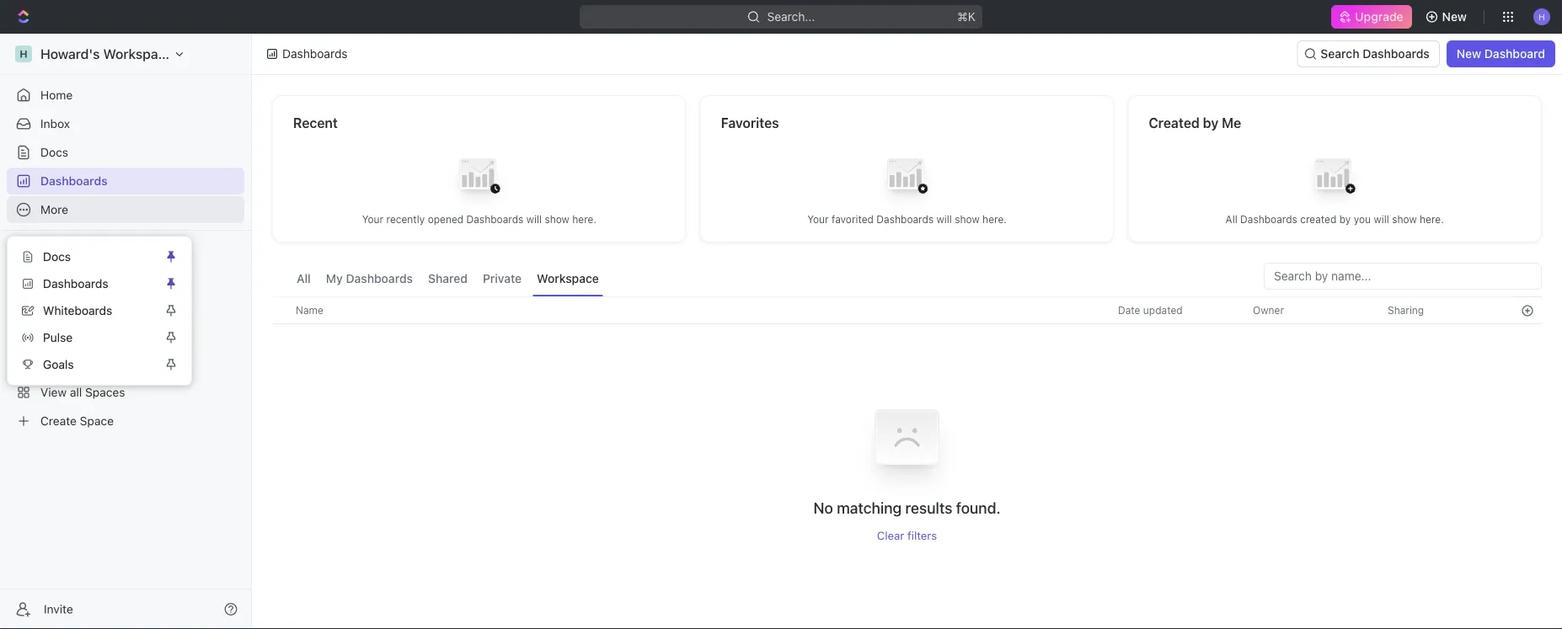 Task type: vqa. For each thing, say whether or not it's contained in the screenshot.
NO CREATED BY ME DASHBOARDS IMAGE
yes



Task type: describe. For each thing, give the bounding box(es) containing it.
new for new
[[1442, 10, 1467, 24]]

created
[[1300, 214, 1337, 225]]

search dashboards
[[1321, 47, 1430, 61]]

no
[[813, 499, 833, 517]]

owner
[[1253, 305, 1284, 316]]

sidebar navigation
[[0, 34, 252, 629]]

filters
[[908, 529, 937, 542]]

1 here. from the left
[[572, 214, 597, 225]]

new button
[[1419, 3, 1477, 30]]

matching
[[837, 499, 902, 517]]

1 vertical spatial docs link
[[14, 244, 161, 270]]

no recent dashboards image
[[446, 145, 513, 213]]

no created by me dashboards image
[[1301, 145, 1369, 213]]

search...
[[767, 10, 815, 24]]

1 vertical spatial by
[[1340, 214, 1351, 225]]

favorites button
[[7, 241, 65, 261]]

your for recent
[[362, 214, 384, 225]]

results
[[905, 499, 953, 517]]

no matching results found. row
[[272, 387, 1542, 542]]

2 will from the left
[[937, 214, 952, 225]]

my dashboards button
[[322, 263, 417, 297]]

no data image
[[857, 387, 958, 498]]

dashboards down no recent dashboards image
[[466, 214, 524, 225]]

private button
[[479, 263, 526, 297]]

date updated
[[1118, 305, 1183, 316]]

upgrade link
[[1332, 5, 1412, 29]]

private
[[483, 272, 522, 286]]

home
[[40, 88, 73, 102]]

favorited
[[832, 214, 874, 225]]

3 here. from the left
[[1420, 214, 1444, 225]]

team space link
[[40, 322, 241, 349]]

sharing
[[1388, 305, 1424, 316]]

all dashboards created by you will show here.
[[1226, 214, 1444, 225]]

new dashboard button
[[1447, 40, 1556, 67]]

clear filters button
[[877, 529, 937, 542]]

your recently opened dashboards will show here.
[[362, 214, 597, 225]]

search dashboards button
[[1297, 40, 1440, 67]]

1 will from the left
[[526, 214, 542, 225]]

date updated button
[[1108, 297, 1193, 324]]

recent
[[293, 115, 338, 131]]

dashboards inside sidebar navigation
[[40, 174, 107, 188]]

goals
[[43, 358, 74, 372]]

space
[[73, 328, 107, 342]]

name
[[296, 305, 323, 316]]

dashboards inside button
[[346, 272, 413, 286]]

favorites inside button
[[13, 245, 58, 257]]

found.
[[956, 499, 1001, 517]]

Search by name... text field
[[1274, 264, 1532, 289]]

no favorited dashboards image
[[873, 145, 941, 213]]

created by me
[[1149, 115, 1242, 131]]

1 show from the left
[[545, 214, 570, 225]]

whiteboards
[[43, 304, 112, 318]]

home link
[[7, 82, 244, 109]]

dashboard
[[1485, 47, 1545, 61]]

dashboards down no favorited dashboards image
[[877, 214, 934, 225]]

3 will from the left
[[1374, 214, 1389, 225]]

shared
[[428, 272, 468, 286]]

me
[[1222, 115, 1242, 131]]

invite
[[44, 603, 73, 616]]

shared button
[[424, 263, 472, 297]]



Task type: locate. For each thing, give the bounding box(es) containing it.
2 horizontal spatial show
[[1392, 214, 1417, 225]]

1 horizontal spatial favorites
[[721, 115, 779, 131]]

inbox
[[40, 117, 70, 131]]

by left me
[[1203, 115, 1219, 131]]

docs link down inbox "link"
[[7, 139, 244, 166]]

0 horizontal spatial all
[[297, 272, 311, 286]]

all inside all button
[[297, 272, 311, 286]]

new for new dashboard
[[1457, 47, 1482, 61]]

goals link
[[14, 351, 161, 378]]

will
[[526, 214, 542, 225], [937, 214, 952, 225], [1374, 214, 1389, 225]]

0 vertical spatial all
[[1226, 214, 1238, 225]]

2 horizontal spatial here.
[[1420, 214, 1444, 225]]

dashboards up more
[[40, 174, 107, 188]]

more button
[[7, 196, 244, 223]]

docs link up whiteboards link
[[14, 244, 161, 270]]

all for all
[[297, 272, 311, 286]]

pulse
[[43, 331, 73, 345]]

docs link
[[7, 139, 244, 166], [14, 244, 161, 270]]

0 vertical spatial docs link
[[7, 139, 244, 166]]

show
[[545, 214, 570, 225], [955, 214, 980, 225], [1392, 214, 1417, 225]]

docs up spaces
[[43, 250, 71, 264]]

no matching results found. table
[[272, 297, 1542, 542]]

1 horizontal spatial your
[[807, 214, 829, 225]]

tab list containing all
[[292, 263, 603, 297]]

docs for the bottom the "docs" link
[[43, 250, 71, 264]]

spaces
[[13, 274, 49, 286]]

dashboards link up whiteboards
[[14, 270, 161, 297]]

will down no favorited dashboards image
[[937, 214, 952, 225]]

0 horizontal spatial here.
[[572, 214, 597, 225]]

new inside new button
[[1442, 10, 1467, 24]]

created
[[1149, 115, 1200, 131]]

docs
[[40, 145, 68, 159], [43, 250, 71, 264]]

clear filters
[[877, 529, 937, 542]]

all for all dashboards created by you will show here.
[[1226, 214, 1238, 225]]

dashboards down the upgrade on the top of page
[[1363, 47, 1430, 61]]

1 horizontal spatial will
[[937, 214, 952, 225]]

⌘k
[[957, 10, 976, 24]]

more
[[40, 203, 68, 217]]

1 horizontal spatial all
[[1226, 214, 1238, 225]]

dashboards left created
[[1240, 214, 1298, 225]]

recently
[[386, 214, 425, 225]]

new dashboard
[[1457, 47, 1545, 61]]

favorites
[[721, 115, 779, 131], [13, 245, 58, 257]]

your for favorites
[[807, 214, 829, 225]]

0 horizontal spatial favorites
[[13, 245, 58, 257]]

0 vertical spatial by
[[1203, 115, 1219, 131]]

new
[[1442, 10, 1467, 24], [1457, 47, 1482, 61]]

2 your from the left
[[807, 214, 829, 225]]

0 horizontal spatial your
[[362, 214, 384, 225]]

tab list
[[292, 263, 603, 297]]

dashboards inside button
[[1363, 47, 1430, 61]]

docs for the top the "docs" link
[[40, 145, 68, 159]]

0 vertical spatial favorites
[[721, 115, 779, 131]]

2 show from the left
[[955, 214, 980, 225]]

1 vertical spatial dashboards link
[[14, 270, 161, 297]]

my dashboards
[[326, 272, 413, 286]]

your left "recently"
[[362, 214, 384, 225]]

dashboards
[[282, 47, 348, 61], [1363, 47, 1430, 61], [40, 174, 107, 188], [466, 214, 524, 225], [877, 214, 934, 225], [1240, 214, 1298, 225], [346, 272, 413, 286], [43, 277, 108, 291]]

1 your from the left
[[362, 214, 384, 225]]

team
[[40, 328, 70, 342]]

workspace button
[[533, 263, 603, 297]]

team space
[[40, 328, 107, 342]]

row containing name
[[272, 297, 1542, 324]]

date
[[1118, 305, 1141, 316]]

will up "workspace"
[[526, 214, 542, 225]]

inbox link
[[7, 110, 244, 137]]

dashboards right the my
[[346, 272, 413, 286]]

1 vertical spatial docs
[[43, 250, 71, 264]]

pulse link
[[14, 324, 161, 351]]

updated
[[1143, 305, 1183, 316]]

your
[[362, 214, 384, 225], [807, 214, 829, 225]]

workspace
[[537, 272, 599, 286]]

2 here. from the left
[[983, 214, 1007, 225]]

by left you
[[1340, 214, 1351, 225]]

1 vertical spatial new
[[1457, 47, 1482, 61]]

whiteboards link
[[14, 297, 161, 324]]

row
[[272, 297, 1542, 324]]

all button
[[292, 263, 315, 297]]

0 vertical spatial docs
[[40, 145, 68, 159]]

user group image
[[17, 330, 30, 340]]

0 horizontal spatial will
[[526, 214, 542, 225]]

0 vertical spatial new
[[1442, 10, 1467, 24]]

new down new button
[[1457, 47, 1482, 61]]

my
[[326, 272, 343, 286]]

opened
[[428, 214, 464, 225]]

1 horizontal spatial by
[[1340, 214, 1351, 225]]

docs inside sidebar navigation
[[40, 145, 68, 159]]

docs down inbox
[[40, 145, 68, 159]]

1 vertical spatial all
[[297, 272, 311, 286]]

your left favorited at the top right of the page
[[807, 214, 829, 225]]

here.
[[572, 214, 597, 225], [983, 214, 1007, 225], [1420, 214, 1444, 225]]

no matching results found.
[[813, 499, 1001, 517]]

dashboards up whiteboards
[[43, 277, 108, 291]]

2 horizontal spatial will
[[1374, 214, 1389, 225]]

0 horizontal spatial show
[[545, 214, 570, 225]]

1 horizontal spatial show
[[955, 214, 980, 225]]

1 vertical spatial favorites
[[13, 245, 58, 257]]

will right you
[[1374, 214, 1389, 225]]

new inside new dashboard button
[[1457, 47, 1482, 61]]

1 horizontal spatial here.
[[983, 214, 1007, 225]]

search
[[1321, 47, 1360, 61]]

new up new dashboard
[[1442, 10, 1467, 24]]

dashboards link
[[7, 168, 244, 195], [14, 270, 161, 297]]

upgrade
[[1355, 10, 1404, 24]]

all
[[1226, 214, 1238, 225], [297, 272, 311, 286]]

dashboards up recent
[[282, 47, 348, 61]]

0 vertical spatial dashboards link
[[7, 168, 244, 195]]

by
[[1203, 115, 1219, 131], [1340, 214, 1351, 225]]

you
[[1354, 214, 1371, 225]]

clear
[[877, 529, 904, 542]]

dashboards link up more dropdown button
[[7, 168, 244, 195]]

0 horizontal spatial by
[[1203, 115, 1219, 131]]

your favorited dashboards will show here.
[[807, 214, 1007, 225]]

3 show from the left
[[1392, 214, 1417, 225]]



